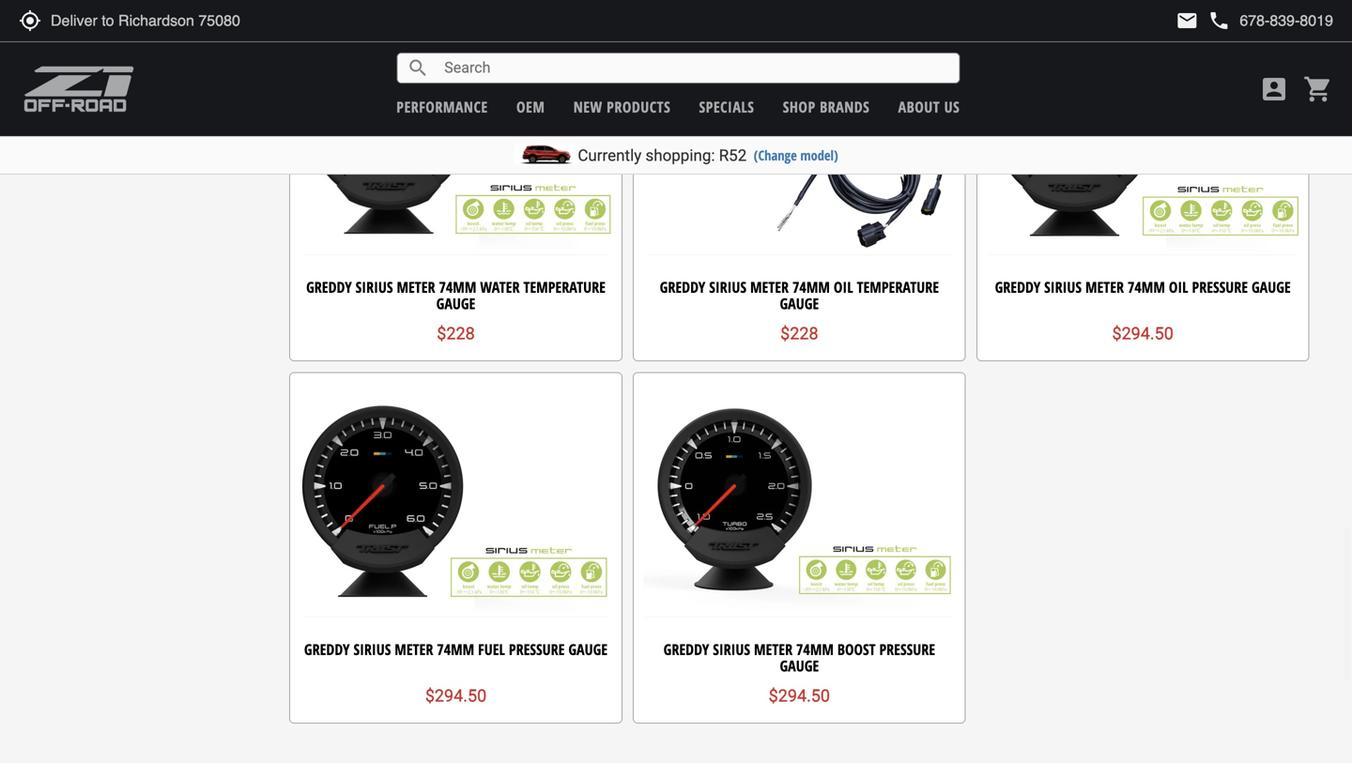 Task type: locate. For each thing, give the bounding box(es) containing it.
$294.50
[[1113, 324, 1174, 344], [425, 687, 487, 706], [769, 687, 830, 706]]

2 temperature from the left
[[857, 277, 939, 297]]

model)
[[801, 146, 839, 164]]

74mm for greddy sirius meter 74mm oil pressure gauge
[[1128, 277, 1166, 297]]

oil inside greddy sirius meter 74mm oil temperature gauge
[[834, 277, 854, 297]]

1 horizontal spatial pressure
[[880, 640, 936, 660]]

oem
[[517, 97, 545, 117]]

sirius inside greddy sirius meter 74mm oil temperature gauge
[[709, 277, 747, 297]]

greddy for greddy sirius meter 74mm oil temperature gauge
[[660, 277, 706, 297]]

2 horizontal spatial pressure
[[1193, 277, 1248, 297]]

$294.50 down greddy sirius meter 74mm oil pressure gauge
[[1113, 324, 1174, 344]]

$228
[[437, 324, 475, 344], [781, 324, 819, 344]]

mail
[[1176, 9, 1199, 32]]

gauge inside greddy sirius meter 74mm oil temperature gauge
[[780, 294, 819, 314]]

account_box
[[1260, 74, 1290, 104]]

74mm inside greddy sirius meter 74mm oil temperature gauge
[[793, 277, 830, 297]]

74mm inside greddy sirius meter 74mm boost pressure gauge
[[797, 640, 834, 660]]

1 oil from the left
[[834, 277, 854, 297]]

specials link
[[699, 97, 755, 117]]

meter
[[397, 277, 435, 297], [751, 277, 789, 297], [1086, 277, 1124, 297], [395, 640, 433, 660], [754, 640, 793, 660]]

2 oil from the left
[[1169, 277, 1189, 297]]

0 horizontal spatial oil
[[834, 277, 854, 297]]

temperature inside greddy sirius meter 74mm oil temperature gauge
[[857, 277, 939, 297]]

greddy sirius meter 74mm boost pressure gauge
[[664, 640, 936, 676]]

meter inside greddy sirius meter 74mm oil temperature gauge
[[751, 277, 789, 297]]

about
[[899, 97, 941, 117]]

74mm for greddy sirius meter 74mm boost pressure gauge
[[797, 640, 834, 660]]

greddy sirius meter 74mm oil temperature gauge
[[660, 277, 939, 314]]

mail phone
[[1176, 9, 1231, 32]]

temperature inside greddy sirius meter 74mm water temperature gauge
[[524, 277, 606, 297]]

0 horizontal spatial $294.50
[[425, 687, 487, 706]]

meter for greddy sirius meter 74mm boost pressure gauge
[[754, 640, 793, 660]]

specials
[[699, 97, 755, 117]]

0 horizontal spatial pressure
[[509, 640, 565, 660]]

$228 down greddy sirius meter 74mm water temperature gauge on the left top of the page
[[437, 324, 475, 344]]

1 horizontal spatial temperature
[[857, 277, 939, 297]]

greddy inside greddy sirius meter 74mm water temperature gauge
[[306, 277, 352, 297]]

new
[[574, 97, 603, 117]]

greddy sirius meter 74mm fuel pressure gauge
[[304, 640, 608, 660]]

1 $228 from the left
[[437, 324, 475, 344]]

1 horizontal spatial oil
[[1169, 277, 1189, 297]]

phone
[[1208, 9, 1231, 32]]

gauge inside greddy sirius meter 74mm boost pressure gauge
[[780, 656, 819, 676]]

$294.50 down greddy sirius meter 74mm fuel pressure gauge
[[425, 687, 487, 706]]

sirius inside greddy sirius meter 74mm boost pressure gauge
[[713, 640, 751, 660]]

74mm inside greddy sirius meter 74mm water temperature gauge
[[439, 277, 477, 297]]

greddy
[[306, 277, 352, 297], [660, 277, 706, 297], [995, 277, 1041, 297], [304, 640, 350, 660], [664, 640, 709, 660]]

74mm for greddy sirius meter 74mm fuel pressure gauge
[[437, 640, 475, 660]]

greddy inside greddy sirius meter 74mm oil temperature gauge
[[660, 277, 706, 297]]

gauge for greddy sirius meter 74mm fuel pressure gauge
[[569, 640, 608, 660]]

performance
[[397, 97, 488, 117]]

0 horizontal spatial temperature
[[524, 277, 606, 297]]

shopping_cart link
[[1299, 74, 1334, 104]]

temperature
[[524, 277, 606, 297], [857, 277, 939, 297]]

gauge
[[1252, 277, 1291, 297], [436, 294, 476, 314], [780, 294, 819, 314], [569, 640, 608, 660], [780, 656, 819, 676]]

1 horizontal spatial $228
[[781, 324, 819, 344]]

$294.50 for oil
[[1113, 324, 1174, 344]]

boost
[[838, 640, 876, 660]]

1 temperature from the left
[[524, 277, 606, 297]]

meter inside greddy sirius meter 74mm water temperature gauge
[[397, 277, 435, 297]]

pressure
[[1193, 277, 1248, 297], [509, 640, 565, 660], [880, 640, 936, 660]]

greddy sirius meter 74mm water temperature gauge
[[306, 277, 606, 314]]

pressure inside greddy sirius meter 74mm boost pressure gauge
[[880, 640, 936, 660]]

$294.50 down greddy sirius meter 74mm boost pressure gauge
[[769, 687, 830, 706]]

0 horizontal spatial $228
[[437, 324, 475, 344]]

sirius for greddy sirius meter 74mm water temperature gauge
[[356, 277, 393, 297]]

shop brands
[[783, 97, 870, 117]]

$228 down greddy sirius meter 74mm oil temperature gauge
[[781, 324, 819, 344]]

greddy inside greddy sirius meter 74mm boost pressure gauge
[[664, 640, 709, 660]]

1 horizontal spatial $294.50
[[769, 687, 830, 706]]

oil
[[834, 277, 854, 297], [1169, 277, 1189, 297]]

meter inside greddy sirius meter 74mm boost pressure gauge
[[754, 640, 793, 660]]

sirius
[[356, 277, 393, 297], [709, 277, 747, 297], [1045, 277, 1082, 297], [354, 640, 391, 660], [713, 640, 751, 660]]

gauge for greddy sirius meter 74mm oil pressure gauge
[[1252, 277, 1291, 297]]

gauge inside greddy sirius meter 74mm water temperature gauge
[[436, 294, 476, 314]]

oem link
[[517, 97, 545, 117]]

oil for pressure
[[1169, 277, 1189, 297]]

74mm for greddy sirius meter 74mm water temperature gauge
[[439, 277, 477, 297]]

mail link
[[1176, 9, 1199, 32]]

2 horizontal spatial $294.50
[[1113, 324, 1174, 344]]

2 $228 from the left
[[781, 324, 819, 344]]

sirius inside greddy sirius meter 74mm water temperature gauge
[[356, 277, 393, 297]]

temperature for greddy sirius meter 74mm water temperature gauge
[[524, 277, 606, 297]]

74mm
[[439, 277, 477, 297], [793, 277, 830, 297], [1128, 277, 1166, 297], [437, 640, 475, 660], [797, 640, 834, 660]]

sirius for greddy sirius meter 74mm oil temperature gauge
[[709, 277, 747, 297]]

brands
[[820, 97, 870, 117]]

about us link
[[899, 97, 960, 117]]



Task type: vqa. For each thing, say whether or not it's contained in the screenshot.
common
no



Task type: describe. For each thing, give the bounding box(es) containing it.
(change model) link
[[754, 146, 839, 164]]

gauge for greddy sirius meter 74mm water temperature gauge
[[436, 294, 476, 314]]

(change
[[754, 146, 797, 164]]

us
[[945, 97, 960, 117]]

new products link
[[574, 97, 671, 117]]

meter for greddy sirius meter 74mm oil temperature gauge
[[751, 277, 789, 297]]

search
[[407, 57, 430, 79]]

greddy for greddy sirius meter 74mm fuel pressure gauge
[[304, 640, 350, 660]]

sirius for greddy sirius meter 74mm oil pressure gauge
[[1045, 277, 1082, 297]]

greddy for greddy sirius meter 74mm oil pressure gauge
[[995, 277, 1041, 297]]

new products
[[574, 97, 671, 117]]

account_box link
[[1255, 74, 1294, 104]]

fuel
[[478, 640, 505, 660]]

meter for greddy sirius meter 74mm water temperature gauge
[[397, 277, 435, 297]]

performance link
[[397, 97, 488, 117]]

shop brands link
[[783, 97, 870, 117]]

phone link
[[1208, 9, 1334, 32]]

meter for greddy sirius meter 74mm oil pressure gauge
[[1086, 277, 1124, 297]]

meter for greddy sirius meter 74mm fuel pressure gauge
[[395, 640, 433, 660]]

pressure for fuel
[[509, 640, 565, 660]]

$294.50 for boost
[[769, 687, 830, 706]]

z1 motorsports logo image
[[23, 66, 135, 113]]

74mm for greddy sirius meter 74mm oil temperature gauge
[[793, 277, 830, 297]]

Search search field
[[430, 54, 959, 83]]

water
[[480, 277, 520, 297]]

sirius for greddy sirius meter 74mm fuel pressure gauge
[[354, 640, 391, 660]]

shop
[[783, 97, 816, 117]]

gauge for greddy sirius meter 74mm oil temperature gauge
[[780, 294, 819, 314]]

about us
[[899, 97, 960, 117]]

products
[[607, 97, 671, 117]]

shopping_cart
[[1304, 74, 1334, 104]]

$228 for oil
[[781, 324, 819, 344]]

pressure for oil
[[1193, 277, 1248, 297]]

my_location
[[19, 9, 41, 32]]

$294.50 for fuel
[[425, 687, 487, 706]]

$228 for water
[[437, 324, 475, 344]]

temperature for greddy sirius meter 74mm oil temperature gauge
[[857, 277, 939, 297]]

r52
[[719, 146, 747, 165]]

greddy for greddy sirius meter 74mm boost pressure gauge
[[664, 640, 709, 660]]

gauge for greddy sirius meter 74mm boost pressure gauge
[[780, 656, 819, 676]]

oil for temperature
[[834, 277, 854, 297]]

pressure for boost
[[880, 640, 936, 660]]

currently
[[578, 146, 642, 165]]

shopping:
[[646, 146, 715, 165]]

sirius for greddy sirius meter 74mm boost pressure gauge
[[713, 640, 751, 660]]

currently shopping: r52 (change model)
[[578, 146, 839, 165]]

greddy sirius meter 74mm oil pressure gauge
[[995, 277, 1291, 297]]

greddy for greddy sirius meter 74mm water temperature gauge
[[306, 277, 352, 297]]



